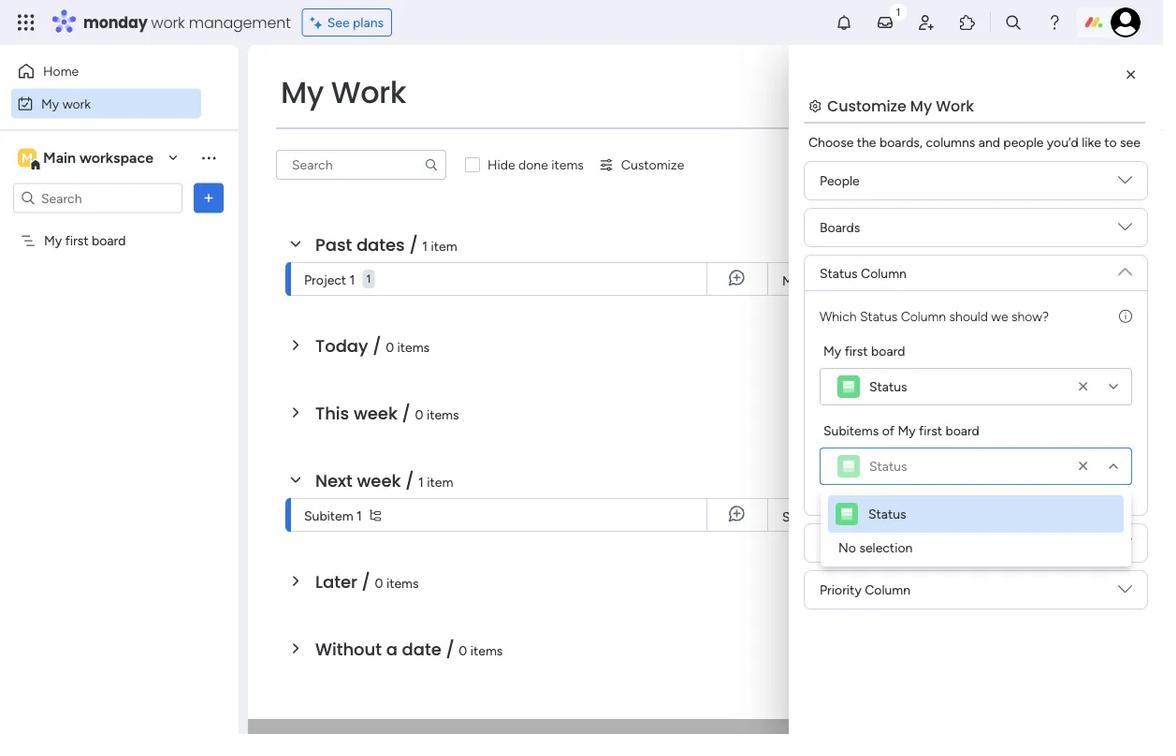 Task type: describe. For each thing, give the bounding box(es) containing it.
my down the see plans button at the left
[[281, 72, 324, 113]]

my first board list box
[[0, 221, 239, 509]]

home
[[43, 63, 79, 79]]

1 horizontal spatial work
[[936, 95, 975, 116]]

see plans
[[327, 15, 384, 30]]

of for subitems of my first board group
[[883, 422, 895, 438]]

monday
[[83, 12, 148, 33]]

customize for customize my work
[[828, 95, 907, 116]]

boards,
[[880, 134, 923, 150]]

/ up next week / 1 item on the left
[[402, 401, 411, 425]]

0 inside later / 0 items
[[375, 575, 383, 591]]

this week / 0 items
[[316, 401, 459, 425]]

0 horizontal spatial work
[[331, 72, 406, 113]]

subitems of my first board link
[[780, 499, 953, 533]]

0 inside without a date / 0 items
[[459, 642, 468, 658]]

status column
[[820, 265, 907, 281]]

column for priority column
[[865, 582, 911, 598]]

week for next
[[357, 469, 401, 492]]

today / 0 items
[[316, 334, 430, 358]]

items inside without a date / 0 items
[[471, 642, 503, 658]]

home button
[[11, 56, 201, 86]]

group for next week /
[[1031, 469, 1068, 485]]

boards
[[820, 220, 861, 235]]

first inside heading
[[919, 422, 943, 438]]

a
[[386, 637, 398, 661]]

my inside subitems of my first board heading
[[898, 422, 916, 438]]

items inside today / 0 items
[[397, 339, 430, 355]]

priority
[[820, 582, 862, 598]]

selection
[[860, 540, 913, 556]]

help image
[[1046, 13, 1064, 32]]

1 this month from the top
[[1002, 273, 1062, 288]]

notifications image
[[835, 13, 854, 32]]

workspace image
[[18, 147, 37, 168]]

my work
[[281, 72, 406, 113]]

board inside list box
[[92, 233, 126, 249]]

search everything image
[[1005, 13, 1023, 32]]

item for past dates /
[[431, 238, 457, 254]]

/ right later at the left bottom
[[362, 570, 371, 594]]

1 inside next week / 1 item
[[419, 474, 424, 490]]

like
[[1082, 134, 1102, 150]]

1 left v2 subitems open icon
[[357, 507, 362, 523]]

subitem
[[304, 507, 354, 523]]

1 button
[[363, 262, 375, 296]]

1 inside button
[[366, 272, 371, 286]]

subitems of my first board group
[[820, 420, 1133, 485]]

my work
[[41, 95, 91, 111]]

my inside my work button
[[41, 95, 59, 111]]

1 vertical spatial this
[[316, 401, 349, 425]]

1 left 1 button at the top of the page
[[350, 272, 355, 287]]

date
[[820, 535, 848, 551]]

items right done
[[552, 157, 584, 173]]

0 inside this week / 0 items
[[415, 406, 424, 422]]

board for next week /
[[850, 469, 884, 485]]

past
[[316, 233, 352, 257]]

board inside "link"
[[830, 273, 865, 289]]

board for past dates /
[[850, 233, 884, 249]]

items inside later / 0 items
[[387, 575, 419, 591]]

hide done items
[[488, 157, 584, 173]]

plans
[[353, 15, 384, 30]]

date column
[[820, 535, 897, 551]]

subitems for subitems of my first board link
[[783, 509, 838, 525]]

workspace
[[79, 149, 154, 167]]

/ right the 'today'
[[373, 334, 381, 358]]

m
[[22, 150, 33, 166]]

project
[[304, 272, 347, 287]]

main content containing past dates /
[[248, 45, 1164, 734]]

subitems for subitems of my first board group
[[824, 422, 879, 438]]

my first board link
[[780, 263, 953, 297]]

dapulse dropdown down arrow image for people
[[1119, 173, 1133, 194]]

which status column should we show?
[[820, 308, 1049, 324]]

project 1
[[304, 272, 355, 287]]

work for my
[[62, 95, 91, 111]]

later / 0 items
[[316, 570, 419, 594]]

first up selection
[[878, 509, 902, 525]]

subitems of my first board for subitems of my first board link
[[783, 509, 939, 525]]

my inside subitems of my first board link
[[857, 509, 875, 525]]

apps image
[[959, 13, 977, 32]]

0 vertical spatial this
[[1002, 273, 1024, 288]]

my inside my first board heading
[[824, 343, 842, 359]]

done
[[519, 157, 548, 173]]

my work button
[[11, 88, 201, 118]]

status up selection
[[869, 506, 907, 522]]

board inside heading
[[872, 343, 906, 359]]

next
[[316, 469, 353, 492]]

column left "should"
[[901, 308, 947, 324]]

the
[[857, 134, 877, 150]]

today
[[316, 334, 368, 358]]

0 inside today / 0 items
[[386, 339, 394, 355]]



Task type: vqa. For each thing, say whether or not it's contained in the screenshot.
today / 0 items at the top left of page
yes



Task type: locate. For each thing, give the bounding box(es) containing it.
column down selection
[[865, 582, 911, 598]]

board down my first board group
[[946, 422, 980, 438]]

2 vertical spatial this
[[1002, 509, 1024, 524]]

past dates / 1 item
[[316, 233, 457, 257]]

subitems inside heading
[[824, 422, 879, 438]]

2 this month from the top
[[1002, 509, 1062, 524]]

first inside "link"
[[804, 273, 827, 289]]

0
[[386, 339, 394, 355], [415, 406, 424, 422], [375, 575, 383, 591], [459, 642, 468, 658]]

subitems down my first board heading
[[824, 422, 879, 438]]

board up the which
[[830, 273, 865, 289]]

column for status column
[[861, 265, 907, 281]]

my first board inside "link"
[[783, 273, 865, 289]]

1 vertical spatial week
[[357, 469, 401, 492]]

customize inside customize button
[[622, 157, 685, 173]]

item down this week / 0 items
[[427, 474, 454, 490]]

/
[[410, 233, 418, 257], [373, 334, 381, 358], [402, 401, 411, 425], [406, 469, 414, 492], [362, 570, 371, 594], [446, 637, 455, 661]]

first down search in workspace field
[[65, 233, 89, 249]]

this
[[1002, 273, 1024, 288], [316, 401, 349, 425], [1002, 509, 1024, 524]]

0 right later at the left bottom
[[375, 575, 383, 591]]

this down subitems of my first board group
[[1002, 509, 1024, 524]]

1 vertical spatial subitems
[[783, 509, 838, 525]]

customize for customize
[[622, 157, 685, 173]]

/ right date
[[446, 637, 455, 661]]

1 horizontal spatial work
[[151, 12, 185, 33]]

0 vertical spatial week
[[354, 401, 398, 425]]

1 board from the top
[[850, 233, 884, 249]]

you'd
[[1047, 134, 1079, 150]]

of for subitems of my first board link
[[841, 509, 854, 525]]

3 dapulse dropdown down arrow image from the top
[[1119, 582, 1133, 603]]

no
[[839, 540, 857, 556]]

select product image
[[17, 13, 36, 32]]

we
[[992, 308, 1009, 324]]

column
[[861, 265, 907, 281], [901, 308, 947, 324], [851, 535, 897, 551], [865, 582, 911, 598]]

status
[[820, 265, 858, 281], [860, 308, 898, 324], [870, 379, 908, 395], [870, 458, 908, 474], [869, 506, 907, 522]]

workspace selection element
[[18, 147, 156, 171]]

0 vertical spatial subitems of my first board
[[824, 422, 980, 438]]

items up next week / 1 item on the left
[[427, 406, 459, 422]]

my first board
[[44, 233, 126, 249], [783, 273, 865, 289], [824, 343, 906, 359]]

dapulse dropdown down arrow image
[[1119, 220, 1133, 241], [1119, 257, 1133, 279], [1119, 582, 1133, 603]]

my first board inside group
[[824, 343, 906, 359]]

1 inside past dates / 1 item
[[423, 238, 428, 254]]

option
[[0, 224, 239, 228]]

1 vertical spatial this month
[[1002, 509, 1062, 524]]

items
[[552, 157, 584, 173], [397, 339, 430, 355], [427, 406, 459, 422], [387, 575, 419, 591], [471, 642, 503, 658]]

choose
[[809, 134, 854, 150]]

2 vertical spatial my first board
[[824, 343, 906, 359]]

of up date column
[[841, 509, 854, 525]]

0 vertical spatial of
[[883, 422, 895, 438]]

this month
[[1002, 273, 1062, 288], [1002, 509, 1062, 524]]

2 dapulse dropdown down arrow image from the top
[[1119, 536, 1133, 557]]

this up we
[[1002, 273, 1024, 288]]

my down search in workspace field
[[44, 233, 62, 249]]

work for monday
[[151, 12, 185, 33]]

choose the boards, columns and people you'd like to see
[[809, 134, 1141, 150]]

group
[[1031, 233, 1068, 249], [1031, 469, 1068, 485]]

my first board group
[[820, 341, 1133, 405]]

management
[[189, 12, 291, 33]]

priority column
[[820, 582, 911, 598]]

/ right dates
[[410, 233, 418, 257]]

subitem 1
[[304, 507, 362, 523]]

people
[[1004, 134, 1044, 150]]

columns
[[926, 134, 976, 150]]

item inside past dates / 1 item
[[431, 238, 457, 254]]

2 dapulse dropdown down arrow image from the top
[[1119, 257, 1133, 279]]

and
[[979, 134, 1001, 150]]

work up columns
[[936, 95, 975, 116]]

0 right date
[[459, 642, 468, 658]]

subitems of my first board for subitems of my first board group
[[824, 422, 980, 438]]

board
[[850, 233, 884, 249], [850, 469, 884, 485]]

board up status column
[[850, 233, 884, 249]]

items right date
[[471, 642, 503, 658]]

without
[[316, 637, 382, 661]]

1 vertical spatial board
[[850, 469, 884, 485]]

items right later at the left bottom
[[387, 575, 419, 591]]

board up subitems of my first board link
[[850, 469, 884, 485]]

1 vertical spatial dapulse dropdown down arrow image
[[1119, 257, 1133, 279]]

week for this
[[354, 401, 398, 425]]

status up the which
[[820, 265, 858, 281]]

inbox image
[[876, 13, 895, 32]]

work
[[331, 72, 406, 113], [936, 95, 975, 116]]

my first board inside list box
[[44, 233, 126, 249]]

main content
[[248, 45, 1164, 734]]

first inside heading
[[845, 343, 868, 359]]

Search in workspace field
[[39, 187, 156, 209]]

1 vertical spatial work
[[62, 95, 91, 111]]

this month down subitems of my first board group
[[1002, 509, 1062, 524]]

see
[[1121, 134, 1141, 150]]

my first board heading
[[824, 341, 906, 360]]

board
[[92, 233, 126, 249], [830, 273, 865, 289], [872, 343, 906, 359], [946, 422, 980, 438], [905, 509, 939, 525]]

0 horizontal spatial of
[[841, 509, 854, 525]]

week
[[354, 401, 398, 425], [357, 469, 401, 492]]

0 vertical spatial board
[[850, 233, 884, 249]]

Filter dashboard by text search field
[[276, 150, 447, 180]]

1 image
[[890, 1, 907, 22]]

week up v2 subitems open icon
[[357, 469, 401, 492]]

customize my work
[[828, 95, 975, 116]]

0 vertical spatial this month
[[1002, 273, 1062, 288]]

my first board for my first board group
[[824, 343, 906, 359]]

my up 'boards,'
[[911, 95, 933, 116]]

item for next week /
[[427, 474, 454, 490]]

subitems
[[824, 422, 879, 438], [783, 509, 838, 525]]

2 board from the top
[[850, 469, 884, 485]]

0 up next week / 1 item on the left
[[415, 406, 424, 422]]

dapulse dropdown down arrow image for status column
[[1119, 257, 1133, 279]]

1 vertical spatial subitems of my first board
[[783, 509, 939, 525]]

my first board down the which
[[824, 343, 906, 359]]

None search field
[[276, 150, 447, 180]]

1 vertical spatial of
[[841, 509, 854, 525]]

my first board for my first board "link"
[[783, 273, 865, 289]]

work
[[151, 12, 185, 33], [62, 95, 91, 111]]

status inside subitems of my first board group
[[870, 458, 908, 474]]

search image
[[424, 157, 439, 172]]

0 vertical spatial dapulse dropdown down arrow image
[[1119, 173, 1133, 194]]

my inside my first board list box
[[44, 233, 62, 249]]

subitems of my first board heading
[[824, 420, 980, 440]]

0 vertical spatial my first board
[[44, 233, 126, 249]]

group for past dates /
[[1031, 233, 1068, 249]]

customize
[[828, 95, 907, 116], [622, 157, 685, 173]]

column for date column
[[851, 535, 897, 551]]

status down my first board heading
[[870, 379, 908, 395]]

subitems up date
[[783, 509, 838, 525]]

0 vertical spatial dapulse dropdown down arrow image
[[1119, 220, 1133, 241]]

1 vertical spatial month
[[1027, 509, 1062, 524]]

date
[[402, 637, 442, 661]]

of inside heading
[[883, 422, 895, 438]]

board inside heading
[[946, 422, 980, 438]]

1 group from the top
[[1031, 233, 1068, 249]]

of
[[883, 422, 895, 438], [841, 509, 854, 525]]

this up next
[[316, 401, 349, 425]]

0 vertical spatial group
[[1031, 233, 1068, 249]]

column down subitems of my first board link
[[851, 535, 897, 551]]

see plans button
[[302, 8, 392, 37]]

my first board up the which
[[783, 273, 865, 289]]

monday work management
[[83, 12, 291, 33]]

first
[[65, 233, 89, 249], [804, 273, 827, 289], [845, 343, 868, 359], [919, 422, 943, 438], [878, 509, 902, 525]]

later
[[316, 570, 358, 594]]

item inside next week / 1 item
[[427, 474, 454, 490]]

first down my first board group
[[919, 422, 943, 438]]

v2 info image
[[1120, 306, 1133, 326]]

see
[[327, 15, 350, 30]]

next week / 1 item
[[316, 469, 454, 492]]

0 vertical spatial month
[[1027, 273, 1062, 288]]

my inside my first board "link"
[[783, 273, 801, 289]]

main workspace
[[43, 149, 154, 167]]

0 vertical spatial subitems
[[824, 422, 879, 438]]

dapulse dropdown down arrow image for date column
[[1119, 536, 1133, 557]]

my up date column
[[857, 509, 875, 525]]

month down subitems of my first board group
[[1027, 509, 1062, 524]]

0 vertical spatial item
[[431, 238, 457, 254]]

1 vertical spatial item
[[427, 474, 454, 490]]

item right dates
[[431, 238, 457, 254]]

my down home
[[41, 95, 59, 111]]

first inside list box
[[65, 233, 89, 249]]

my
[[281, 72, 324, 113], [911, 95, 933, 116], [41, 95, 59, 111], [44, 233, 62, 249], [783, 273, 801, 289], [824, 343, 842, 359], [898, 422, 916, 438], [857, 509, 875, 525]]

dapulse dropdown down arrow image for boards
[[1119, 220, 1133, 241]]

options image
[[199, 189, 218, 207]]

work inside my work button
[[62, 95, 91, 111]]

first down the which
[[845, 343, 868, 359]]

work right monday
[[151, 12, 185, 33]]

which
[[820, 308, 857, 324]]

1 vertical spatial group
[[1031, 469, 1068, 485]]

dapulse dropdown down arrow image for priority column
[[1119, 582, 1133, 603]]

people
[[820, 173, 860, 189]]

1 down this week / 0 items
[[419, 474, 424, 490]]

invite members image
[[918, 13, 936, 32]]

this month up show?
[[1002, 273, 1062, 288]]

dapulse dropdown down arrow image
[[1119, 173, 1133, 194], [1119, 536, 1133, 557]]

2 vertical spatial dapulse dropdown down arrow image
[[1119, 582, 1133, 603]]

/ down this week / 0 items
[[406, 469, 414, 492]]

my down my first board group
[[898, 422, 916, 438]]

v2 subitems open image
[[370, 509, 381, 521]]

subitems of my first board down my first board heading
[[824, 422, 980, 438]]

subitems of my first board
[[824, 422, 980, 438], [783, 509, 939, 525]]

board down which status column should we show?
[[872, 343, 906, 359]]

1 horizontal spatial of
[[883, 422, 895, 438]]

month
[[1027, 273, 1062, 288], [1027, 509, 1062, 524]]

status up my first board heading
[[860, 308, 898, 324]]

0 horizontal spatial work
[[62, 95, 91, 111]]

work down plans
[[331, 72, 406, 113]]

status inside my first board group
[[870, 379, 908, 395]]

board up selection
[[905, 509, 939, 525]]

1 vertical spatial my first board
[[783, 273, 865, 289]]

2 month from the top
[[1027, 509, 1062, 524]]

1 down dates
[[366, 272, 371, 286]]

workspace options image
[[199, 148, 218, 167]]

1 dapulse dropdown down arrow image from the top
[[1119, 220, 1133, 241]]

1 dapulse dropdown down arrow image from the top
[[1119, 173, 1133, 194]]

1 right dates
[[423, 238, 428, 254]]

hide
[[488, 157, 515, 173]]

without a date / 0 items
[[316, 637, 503, 661]]

my left status column
[[783, 273, 801, 289]]

1
[[423, 238, 428, 254], [350, 272, 355, 287], [366, 272, 371, 286], [419, 474, 424, 490], [357, 507, 362, 523]]

0 horizontal spatial customize
[[622, 157, 685, 173]]

of down my first board heading
[[883, 422, 895, 438]]

my first board down search in workspace field
[[44, 233, 126, 249]]

item
[[431, 238, 457, 254], [427, 474, 454, 490]]

subitems of my first board up date column
[[783, 509, 939, 525]]

items up this week / 0 items
[[397, 339, 430, 355]]

customize button
[[592, 150, 692, 180]]

2 group from the top
[[1031, 469, 1068, 485]]

work down home
[[62, 95, 91, 111]]

subitems of my first board inside group
[[824, 422, 980, 438]]

no selection
[[839, 540, 913, 556]]

1 vertical spatial customize
[[622, 157, 685, 173]]

status down subitems of my first board heading
[[870, 458, 908, 474]]

to
[[1105, 134, 1117, 150]]

1 month from the top
[[1027, 273, 1062, 288]]

1 horizontal spatial customize
[[828, 95, 907, 116]]

0 vertical spatial customize
[[828, 95, 907, 116]]

board down search in workspace field
[[92, 233, 126, 249]]

dates
[[357, 233, 405, 257]]

should
[[950, 308, 989, 324]]

items inside this week / 0 items
[[427, 406, 459, 422]]

week down today / 0 items
[[354, 401, 398, 425]]

john smith image
[[1111, 7, 1141, 37]]

0 right the 'today'
[[386, 339, 394, 355]]

1 vertical spatial dapulse dropdown down arrow image
[[1119, 536, 1133, 557]]

main
[[43, 149, 76, 167]]

my down the which
[[824, 343, 842, 359]]

0 vertical spatial work
[[151, 12, 185, 33]]

first up the which
[[804, 273, 827, 289]]

column up which status column should we show?
[[861, 265, 907, 281]]

month up show?
[[1027, 273, 1062, 288]]

show?
[[1012, 308, 1049, 324]]



